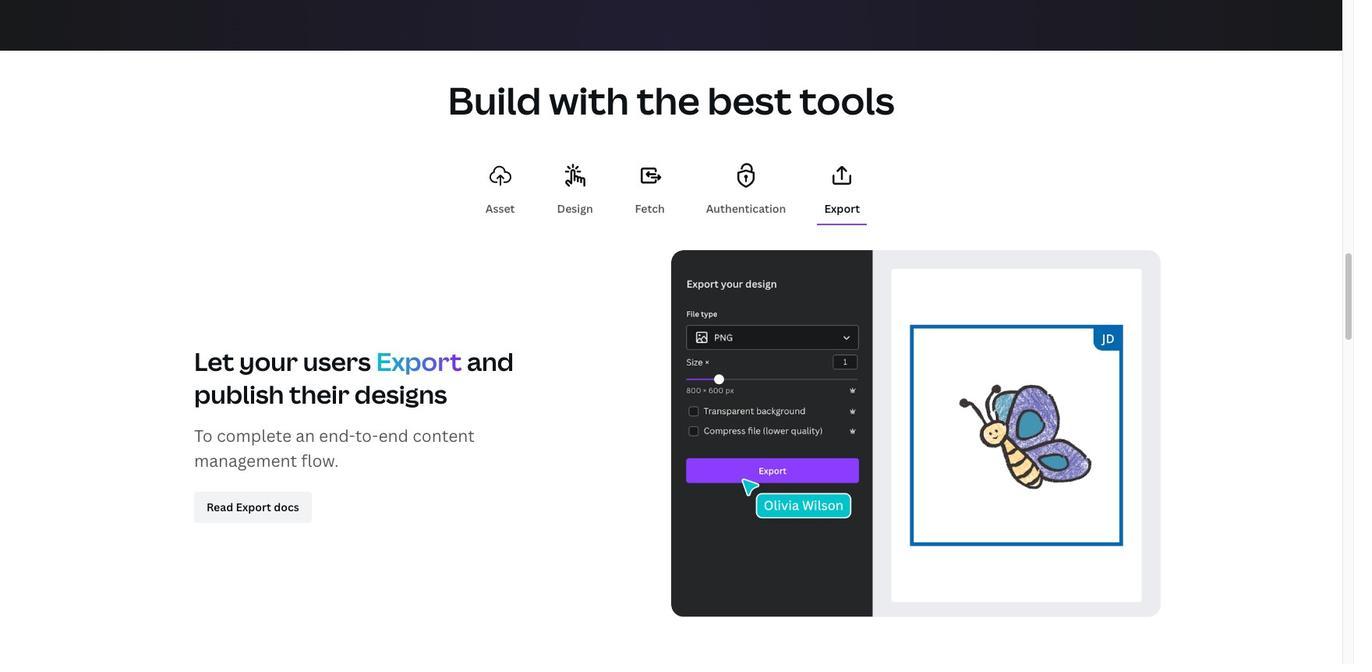 Task type: vqa. For each thing, say whether or not it's contained in the screenshot.
to add a password to your account for the first time, you will need to use the password reset page
no



Task type: describe. For each thing, give the bounding box(es) containing it.
fetch
[[635, 201, 665, 216]]

authentication button
[[700, 151, 792, 224]]

export inside button
[[824, 201, 860, 216]]

docs
[[274, 500, 299, 514]]

design button
[[550, 151, 600, 224]]

to
[[194, 425, 213, 447]]

an
[[296, 425, 315, 447]]



Task type: locate. For each thing, give the bounding box(es) containing it.
publish
[[194, 377, 284, 411]]

to complete an end-to-end content management flow.
[[194, 425, 475, 472]]

let
[[194, 344, 234, 378]]

and
[[467, 344, 514, 378]]

tools
[[800, 75, 895, 126]]

build
[[448, 75, 541, 126]]

end
[[378, 425, 409, 447]]

management
[[194, 450, 297, 472]]

to-
[[355, 425, 378, 447]]

their
[[289, 377, 350, 411]]

designs
[[355, 377, 447, 411]]

let your users export
[[194, 344, 462, 378]]

the
[[637, 75, 700, 126]]

1 vertical spatial export
[[376, 344, 462, 378]]

users
[[303, 344, 371, 378]]

end-
[[319, 425, 355, 447]]

and publish their designs
[[194, 344, 514, 411]]

fetch button
[[625, 151, 675, 224]]

read export docs link
[[194, 492, 312, 523]]

example of the export capability image
[[671, 250, 1161, 618]]

your
[[239, 344, 298, 378]]

1 horizontal spatial export
[[376, 344, 462, 378]]

content
[[413, 425, 475, 447]]

best
[[708, 75, 792, 126]]

flow.
[[301, 450, 339, 472]]

export button
[[817, 151, 867, 224]]

asset button
[[475, 151, 525, 224]]

2 horizontal spatial export
[[824, 201, 860, 216]]

authentication
[[706, 201, 786, 216]]

0 vertical spatial export
[[824, 201, 860, 216]]

read export docs
[[207, 500, 299, 514]]

build with the best tools
[[448, 75, 895, 126]]

2 vertical spatial export
[[236, 500, 271, 514]]

asset
[[485, 201, 515, 216]]

with
[[549, 75, 629, 126]]

design
[[557, 201, 593, 216]]

complete
[[217, 425, 292, 447]]

export
[[824, 201, 860, 216], [376, 344, 462, 378], [236, 500, 271, 514]]

read
[[207, 500, 233, 514]]

0 horizontal spatial export
[[236, 500, 271, 514]]



